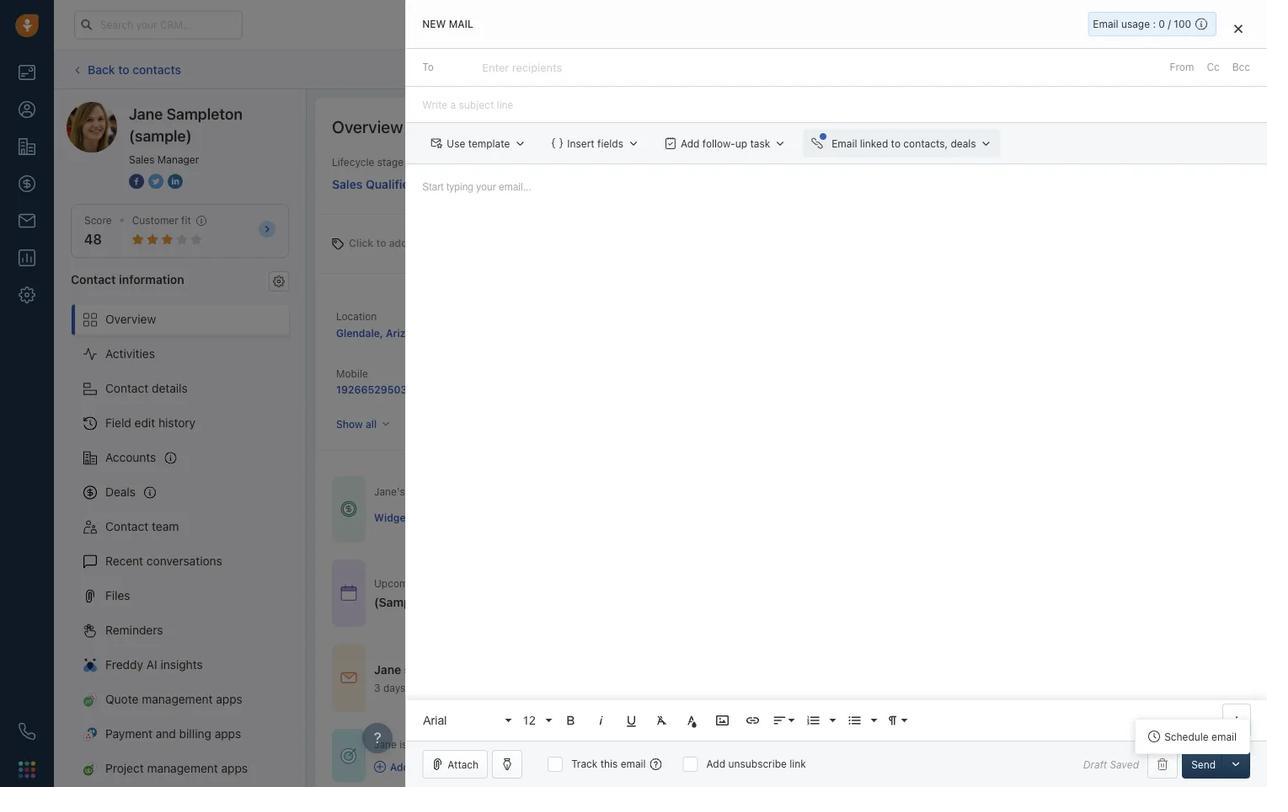 Task type: vqa. For each thing, say whether or not it's contained in the screenshot.
the 'every day' option
no



Task type: describe. For each thing, give the bounding box(es) containing it.
cc
[[1207, 61, 1220, 73]]

apps for project management apps
[[221, 761, 248, 775]]

jane for jane sampleton (sample)
[[129, 104, 163, 123]]

bold (⌘b) image
[[563, 713, 578, 728]]

send
[[1192, 758, 1216, 770]]

add to a sequence
[[390, 761, 481, 773]]

add unsubscribe link
[[707, 758, 806, 770]]

widgetz.io (sample) link
[[374, 510, 474, 524]]

sampleton
[[167, 104, 243, 123]]

is
[[400, 739, 408, 751]]

attach
[[448, 758, 479, 770]]

on
[[467, 577, 479, 589]]

1 2023 from the left
[[543, 577, 568, 589]]

conversations
[[147, 554, 222, 568]]

manager
[[157, 153, 199, 165]]

ago
[[408, 682, 426, 694]]

any
[[463, 739, 480, 751]]

customer
[[132, 214, 178, 226]]

bcc
[[1233, 61, 1251, 73]]

12
[[523, 714, 536, 727]]

schedule email
[[1165, 731, 1237, 742]]

wed
[[639, 577, 660, 589]]

lead
[[420, 177, 447, 191]]

contact details
[[105, 381, 188, 395]]

deals inside button
[[951, 137, 976, 149]]

at
[[729, 577, 738, 589]]

dialog containing arial
[[406, 0, 1267, 787]]

(sample) inside jane sampleton (sample)
[[129, 126, 192, 145]]

files
[[105, 589, 130, 603]]

clear formatting image
[[654, 713, 669, 728]]

contacts
[[133, 62, 181, 76]]

use template
[[447, 137, 510, 149]]

from
[[571, 577, 593, 589]]

contact information
[[71, 272, 184, 286]]

edit
[[135, 416, 155, 430]]

back
[[88, 62, 115, 76]]

twitter circled image
[[148, 172, 163, 190]]

container_wx8msf4aqz5i3rn1 image for jane is not part of any sales sequence.
[[340, 747, 357, 764]]

apps for quote management apps
[[216, 692, 243, 706]]

add
[[389, 237, 408, 249]]

arizona,
[[386, 327, 427, 339]]

1 horizontal spatial overview
[[332, 116, 403, 136]]

customize overview button
[[1112, 115, 1242, 138]]

an
[[432, 662, 446, 676]]

sales manager
[[129, 153, 199, 165]]

follow-
[[703, 137, 735, 149]]

(sample)
[[374, 595, 426, 609]]

facebook circled image
[[129, 172, 144, 190]]

recent
[[105, 554, 143, 568]]

jane sent an email 3 days ago
[[374, 662, 479, 694]]

email for email usage : 0 / 100
[[1093, 18, 1119, 30]]

a
[[425, 761, 431, 773]]

up
[[735, 137, 748, 149]]

freddy ai insights
[[105, 658, 203, 672]]

billing
[[179, 727, 211, 741]]

draft
[[1083, 758, 1108, 770]]

jane's
[[374, 486, 405, 498]]

recent conversations
[[105, 554, 222, 568]]

track this email
[[571, 758, 646, 770]]

team
[[152, 520, 179, 533]]

of
[[451, 739, 461, 751]]

status
[[501, 156, 531, 168]]

sales for sales qualified lead
[[332, 177, 363, 191]]

use template button
[[422, 129, 535, 158]]

add to a sequence link
[[374, 760, 560, 774]]

score 48
[[84, 214, 112, 247]]

1 vertical spatial overview
[[105, 312, 156, 326]]

add for add to a sequence
[[390, 761, 410, 773]]

and
[[156, 727, 176, 741]]

jane's open deals
[[374, 486, 460, 498]]

0
[[1159, 18, 1165, 30]]

payment and billing apps
[[105, 727, 241, 741]]

customer fit
[[132, 214, 191, 226]]

to for back to contacts
[[118, 62, 129, 76]]

score
[[84, 214, 112, 226]]

template
[[468, 137, 510, 149]]

container_wx8msf4aqz5i3rn1 image for jane's open deals
[[340, 501, 357, 518]]

00:00
[[741, 577, 769, 589]]

text color image
[[685, 713, 700, 728]]

100
[[1174, 18, 1192, 30]]

schedule
[[1165, 731, 1209, 742]]

1 horizontal spatial (sample)
[[430, 511, 474, 523]]

email inside jane sent an email 3 days ago
[[449, 662, 479, 676]]

fit
[[181, 214, 191, 226]]

deal inside button
[[1155, 64, 1175, 75]]

sent
[[404, 662, 429, 676]]



Task type: locate. For each thing, give the bounding box(es) containing it.
contact for contact details
[[105, 381, 149, 395]]

(sample)
[[129, 126, 192, 145], [430, 511, 474, 523]]

meeting
[[426, 577, 464, 589]]

sales down lifecycle
[[332, 177, 363, 191]]

sequence
[[433, 761, 481, 773]]

jane down contacts
[[129, 104, 163, 123]]

email left linked on the right of page
[[832, 137, 857, 149]]

0 horizontal spatial deal
[[635, 595, 659, 609]]

0 vertical spatial sales
[[129, 153, 155, 165]]

customize overview
[[1137, 121, 1233, 132]]

overview
[[332, 116, 403, 136], [105, 312, 156, 326]]

jane inside jane sampleton (sample)
[[129, 104, 163, 123]]

insert image (⌘p) image
[[715, 713, 730, 728]]

location glendale, arizona, usa
[[336, 310, 451, 339]]

draft saved
[[1083, 758, 1139, 770]]

overview up activities
[[105, 312, 156, 326]]

1 vertical spatial email
[[1212, 731, 1237, 742]]

insert fields
[[567, 137, 624, 149]]

mon
[[482, 577, 503, 589]]

add inside button
[[1133, 64, 1152, 75]]

23:30
[[596, 577, 624, 589]]

email up the "send" button
[[1212, 731, 1237, 742]]

show all
[[336, 418, 377, 430]]

stage
[[377, 156, 404, 168]]

field
[[105, 416, 131, 430]]

1 nov, from the left
[[519, 577, 540, 589]]

project management apps
[[105, 761, 248, 775]]

0 vertical spatial email
[[449, 662, 479, 676]]

payment
[[105, 727, 153, 741]]

back to contacts
[[88, 62, 181, 76]]

email inside button
[[832, 137, 857, 149]]

0 vertical spatial deals
[[951, 137, 976, 149]]

add left unsubscribe
[[707, 758, 726, 770]]

project
[[105, 761, 144, 775]]

deals right contacts,
[[951, 137, 976, 149]]

the
[[613, 595, 632, 609]]

deals right the open
[[435, 486, 460, 498]]

add down is
[[390, 761, 410, 773]]

not
[[410, 739, 426, 751]]

new
[[422, 18, 446, 30]]

add deal button
[[1108, 55, 1183, 84]]

to
[[118, 62, 129, 76], [891, 137, 901, 149], [376, 237, 386, 249], [627, 577, 636, 589], [412, 761, 422, 773]]

history
[[158, 416, 196, 430]]

add for add unsubscribe link
[[707, 758, 726, 770]]

email right this
[[621, 758, 646, 770]]

0 horizontal spatial deals
[[435, 486, 460, 498]]

container_wx8msf4aqz5i3rn1 image
[[340, 670, 357, 686], [340, 747, 357, 764]]

to right linked on the right of page
[[891, 137, 901, 149]]

mng settings image
[[273, 275, 285, 287]]

to left the "a"
[[412, 761, 422, 773]]

2 vertical spatial jane
[[374, 739, 397, 751]]

1 horizontal spatial email
[[621, 758, 646, 770]]

add left follow-
[[681, 137, 700, 149]]

0 vertical spatial management
[[142, 692, 213, 706]]

deal inside "upcoming meeting on mon 13 nov, 2023 from 23:30 to wed 15 nov, 2023 at 00:00 (sample) meeting - final discussion about the deal"
[[635, 595, 659, 609]]

apps right billing
[[215, 727, 241, 741]]

jane up "days"
[[374, 662, 401, 676]]

click to add tags
[[349, 237, 432, 249]]

to inside "upcoming meeting on mon 13 nov, 2023 from 23:30 to wed 15 nov, 2023 at 00:00 (sample) meeting - final discussion about the deal"
[[627, 577, 636, 589]]

management
[[142, 692, 213, 706], [147, 761, 218, 775]]

13
[[505, 577, 516, 589]]

italic (⌘i) image
[[594, 713, 609, 728]]

1 horizontal spatial sales
[[332, 177, 363, 191]]

2 horizontal spatial email
[[1212, 731, 1237, 742]]

container_wx8msf4aqz5i3rn1 image left upcoming
[[340, 585, 357, 601]]

email image
[[1101, 18, 1112, 32]]

1 vertical spatial deal
[[635, 595, 659, 609]]

contact up the recent
[[105, 520, 149, 533]]

insert
[[567, 137, 595, 149]]

sales
[[483, 739, 508, 751]]

management for quote
[[142, 692, 213, 706]]

(sample) down the open
[[430, 511, 474, 523]]

insights
[[161, 658, 203, 672]]

0 horizontal spatial sales
[[129, 153, 155, 165]]

15
[[663, 577, 674, 589]]

insert link (⌘k) image
[[745, 713, 760, 728]]

contact down 48 button
[[71, 272, 116, 286]]

accounts
[[105, 450, 156, 464]]

0 horizontal spatial email
[[449, 662, 479, 676]]

0 vertical spatial deal
[[1155, 64, 1175, 75]]

application containing arial
[[406, 164, 1267, 741]]

email linked to contacts, deals
[[832, 137, 976, 149]]

1 vertical spatial sales
[[332, 177, 363, 191]]

show
[[336, 418, 363, 430]]

add follow-up task
[[681, 137, 770, 149]]

back to contacts link
[[71, 56, 182, 83]]

widgetz.io
[[374, 511, 428, 523]]

jane inside jane sent an email 3 days ago
[[374, 662, 401, 676]]

0 vertical spatial contact
[[71, 272, 116, 286]]

1 vertical spatial container_wx8msf4aqz5i3rn1 image
[[340, 585, 357, 601]]

1 vertical spatial contact
[[105, 381, 149, 395]]

usage
[[1122, 18, 1150, 30]]

1 horizontal spatial nov,
[[677, 577, 698, 589]]

container_wx8msf4aqz5i3rn1 image left is
[[340, 747, 357, 764]]

48 button
[[84, 231, 102, 247]]

email right an
[[449, 662, 479, 676]]

container_wx8msf4aqz5i3rn1 image for upcoming meeting on mon 13 nov, 2023 from 23:30 to wed 15 nov, 2023 at 00:00
[[340, 585, 357, 601]]

application
[[406, 164, 1267, 741]]

deal down wed
[[635, 595, 659, 609]]

all
[[366, 418, 377, 430]]

email left usage
[[1093, 18, 1119, 30]]

management down payment and billing apps
[[147, 761, 218, 775]]

to left "add"
[[376, 237, 386, 249]]

contact down activities
[[105, 381, 149, 395]]

sequence.
[[510, 739, 560, 751]]

Enter recipients text field
[[482, 54, 566, 81]]

2 vertical spatial apps
[[221, 761, 248, 775]]

to inside button
[[891, 137, 901, 149]]

to for add to a sequence
[[412, 761, 422, 773]]

lifecycle stage
[[332, 156, 404, 168]]

to right back at the top left
[[118, 62, 129, 76]]

1 vertical spatial deals
[[435, 486, 460, 498]]

apps up payment and billing apps
[[216, 692, 243, 706]]

2 vertical spatial container_wx8msf4aqz5i3rn1 image
[[374, 761, 386, 773]]

open
[[408, 486, 432, 498]]

19266529503
[[336, 384, 407, 395]]

align image
[[772, 713, 787, 728]]

mobile 19266529503
[[336, 368, 407, 395]]

1 horizontal spatial deals
[[951, 137, 976, 149]]

nov, right 15
[[677, 577, 698, 589]]

0 vertical spatial container_wx8msf4aqz5i3rn1 image
[[340, 670, 357, 686]]

container_wx8msf4aqz5i3rn1 image left the "a"
[[374, 761, 386, 773]]

management for project
[[147, 761, 218, 775]]

sales inside sales qualified lead link
[[332, 177, 363, 191]]

1 vertical spatial email
[[832, 137, 857, 149]]

2023 left at
[[701, 577, 726, 589]]

0 horizontal spatial nov,
[[519, 577, 540, 589]]

container_wx8msf4aqz5i3rn1 image
[[340, 501, 357, 518], [340, 585, 357, 601], [374, 761, 386, 773]]

ordered list image
[[806, 713, 821, 728]]

apps down payment and billing apps
[[221, 761, 248, 775]]

phone image
[[19, 723, 35, 740]]

container_wx8msf4aqz5i3rn1 image inside add to a sequence link
[[374, 761, 386, 773]]

widgetz.io (sample)
[[374, 511, 474, 523]]

sales for sales manager
[[129, 153, 155, 165]]

paragraph format image
[[885, 713, 900, 728]]

1 vertical spatial jane
[[374, 662, 401, 676]]

phone element
[[10, 715, 44, 748]]

to
[[422, 61, 434, 73]]

0 vertical spatial apps
[[216, 692, 243, 706]]

jane
[[129, 104, 163, 123], [374, 662, 401, 676], [374, 739, 397, 751]]

0 horizontal spatial email
[[832, 137, 857, 149]]

insert fields button
[[543, 129, 648, 158]]

jane left is
[[374, 739, 397, 751]]

deal down the "0"
[[1155, 64, 1175, 75]]

0 vertical spatial overview
[[332, 116, 403, 136]]

0 horizontal spatial 2023
[[543, 577, 568, 589]]

Search your CRM... text field
[[74, 11, 243, 39]]

deals
[[951, 137, 976, 149], [435, 486, 460, 498]]

sales qualified lead link
[[332, 170, 461, 193]]

management up payment and billing apps
[[142, 692, 213, 706]]

upcoming meeting on mon 13 nov, 2023 from 23:30 to wed 15 nov, 2023 at 00:00 (sample) meeting - final discussion about the deal
[[374, 577, 769, 609]]

0 horizontal spatial overview
[[105, 312, 156, 326]]

click
[[349, 237, 374, 249]]

underline (⌘u) image
[[624, 713, 639, 728]]

container_wx8msf4aqz5i3rn1 image left widgetz.io
[[340, 501, 357, 518]]

freshworks switcher image
[[19, 761, 35, 778]]

to for click to add tags
[[376, 237, 386, 249]]

contacts,
[[904, 137, 948, 149]]

2023
[[543, 577, 568, 589], [701, 577, 726, 589]]

glendale, arizona, usa link
[[336, 327, 451, 339]]

location
[[336, 310, 377, 322]]

email usage : 0 / 100
[[1093, 18, 1192, 30]]

from
[[1170, 61, 1194, 73]]

part
[[429, 739, 448, 751]]

1 container_wx8msf4aqz5i3rn1 image from the top
[[340, 670, 357, 686]]

tags
[[410, 237, 432, 249]]

add deal
[[1133, 64, 1175, 75]]

sales
[[129, 153, 155, 165], [332, 177, 363, 191]]

to left wed
[[627, 577, 636, 589]]

2 2023 from the left
[[701, 577, 726, 589]]

1 vertical spatial container_wx8msf4aqz5i3rn1 image
[[340, 747, 357, 764]]

1 horizontal spatial deal
[[1155, 64, 1175, 75]]

-
[[478, 595, 484, 609]]

customize
[[1137, 121, 1188, 132]]

close image
[[1235, 24, 1243, 33]]

dialog
[[406, 0, 1267, 787]]

unordered list image
[[847, 713, 862, 728]]

email for email linked to contacts, deals
[[832, 137, 857, 149]]

0 vertical spatial container_wx8msf4aqz5i3rn1 image
[[340, 501, 357, 518]]

0 vertical spatial email
[[1093, 18, 1119, 30]]

add for add follow-up task
[[681, 137, 700, 149]]

days
[[383, 682, 406, 694]]

container_wx8msf4aqz5i3rn1 image left 3 in the bottom of the page
[[340, 670, 357, 686]]

12 button
[[517, 704, 554, 737]]

field edit history
[[105, 416, 196, 430]]

sales up facebook circled image
[[129, 153, 155, 165]]

linkedin circled image
[[168, 172, 183, 190]]

discussion
[[514, 595, 575, 609]]

contact for contact information
[[71, 272, 116, 286]]

add left from
[[1133, 64, 1152, 75]]

activities
[[105, 347, 155, 361]]

:
[[1153, 18, 1156, 30]]

Write a subject line text field
[[406, 87, 1267, 122]]

jane for jane is not part of any sales sequence.
[[374, 739, 397, 751]]

0 horizontal spatial (sample)
[[129, 126, 192, 145]]

task
[[750, 137, 770, 149]]

mail
[[449, 18, 474, 30]]

overview up lifecycle stage
[[332, 116, 403, 136]]

nov, right 13
[[519, 577, 540, 589]]

usa
[[430, 327, 451, 339]]

add for add deal
[[1133, 64, 1152, 75]]

send button
[[1182, 750, 1225, 779]]

2 vertical spatial contact
[[105, 520, 149, 533]]

meeting
[[429, 595, 475, 609]]

1 vertical spatial (sample)
[[430, 511, 474, 523]]

contact for contact team
[[105, 520, 149, 533]]

1 horizontal spatial email
[[1093, 18, 1119, 30]]

container_wx8msf4aqz5i3rn1 image for jane sent an email
[[340, 670, 357, 686]]

contact team
[[105, 520, 179, 533]]

2 container_wx8msf4aqz5i3rn1 image from the top
[[340, 747, 357, 764]]

mobile
[[336, 368, 368, 380]]

about
[[578, 595, 610, 609]]

(sample) up sales manager
[[129, 126, 192, 145]]

0 vertical spatial (sample)
[[129, 126, 192, 145]]

1 horizontal spatial 2023
[[701, 577, 726, 589]]

1 vertical spatial apps
[[215, 727, 241, 741]]

freddy
[[105, 658, 143, 672]]

0 vertical spatial jane
[[129, 104, 163, 123]]

information
[[119, 272, 184, 286]]

2 nov, from the left
[[677, 577, 698, 589]]

2023 up discussion in the bottom of the page
[[543, 577, 568, 589]]

1 vertical spatial management
[[147, 761, 218, 775]]

2 vertical spatial email
[[621, 758, 646, 770]]

jane for jane sent an email 3 days ago
[[374, 662, 401, 676]]



